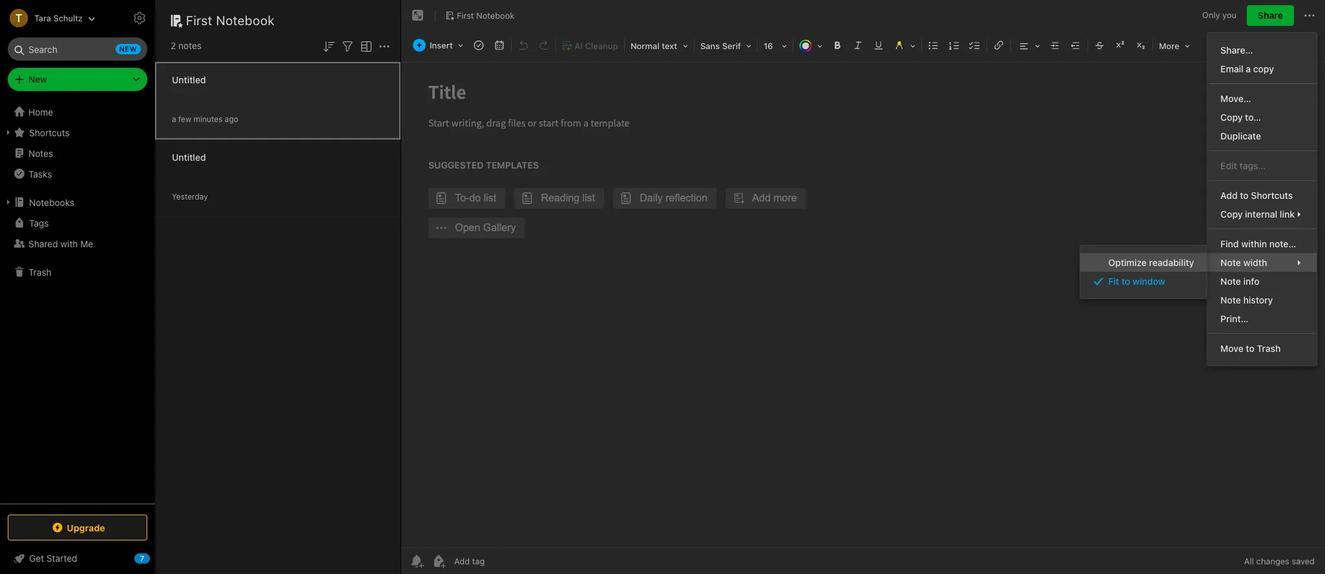 Task type: locate. For each thing, give the bounding box(es) containing it.
1 horizontal spatial first notebook
[[457, 10, 515, 20]]

add a reminder image
[[409, 554, 425, 569]]

share… link
[[1208, 41, 1317, 59]]

0 vertical spatial shortcuts
[[29, 127, 70, 138]]

1 vertical spatial copy
[[1221, 209, 1243, 220]]

get started
[[29, 553, 77, 564]]

duplicate link
[[1208, 127, 1317, 145]]

copy down add
[[1221, 209, 1243, 220]]

1 horizontal spatial dropdown list menu
[[1208, 41, 1317, 358]]

move
[[1221, 343, 1244, 354]]

Heading level field
[[626, 36, 693, 55]]

shortcuts inside add to shortcuts link
[[1251, 190, 1293, 201]]

more actions image
[[1302, 8, 1318, 23]]

find within note…
[[1221, 238, 1296, 249]]

Font color field
[[795, 36, 827, 55]]

2 vertical spatial note
[[1221, 295, 1241, 306]]

more actions field right the share button
[[1302, 5, 1318, 26]]

0 vertical spatial trash
[[28, 267, 52, 278]]

untitled down few on the left top of the page
[[172, 152, 206, 163]]

2 untitled from the top
[[172, 152, 206, 163]]

width
[[1244, 257, 1267, 268]]

0 vertical spatial copy
[[1221, 112, 1243, 123]]

note up print…
[[1221, 295, 1241, 306]]

note for note info
[[1221, 276, 1241, 287]]

first notebook up task icon
[[457, 10, 515, 20]]

0 vertical spatial to
[[1240, 190, 1249, 201]]

add to shortcuts link
[[1208, 186, 1317, 205]]

find within note… link
[[1208, 235, 1317, 253]]

optimize readability link
[[1080, 253, 1207, 272]]

2 vertical spatial to
[[1246, 343, 1255, 354]]

new
[[119, 45, 137, 53]]

add tag image
[[431, 554, 447, 569]]

1 copy from the top
[[1221, 112, 1243, 123]]

1 vertical spatial note
[[1221, 276, 1241, 287]]

copy to… link
[[1208, 108, 1317, 127]]

1 untitled from the top
[[172, 74, 206, 85]]

note down the find at the top
[[1221, 257, 1241, 268]]

all
[[1245, 556, 1254, 567]]

move…
[[1221, 93, 1252, 104]]

to right the move
[[1246, 343, 1255, 354]]

Account field
[[0, 5, 95, 31]]

more actions field inside note window "element"
[[1302, 5, 1318, 26]]

notebook
[[476, 10, 515, 20], [216, 13, 275, 28]]

normal text
[[631, 41, 677, 51]]

note width
[[1221, 257, 1267, 268]]

upgrade
[[67, 522, 105, 533]]

shortcuts down home
[[29, 127, 70, 138]]

tasks
[[28, 168, 52, 179]]

1 horizontal spatial shortcuts
[[1251, 190, 1293, 201]]

settings image
[[132, 10, 147, 26]]

Alignment field
[[1013, 36, 1045, 55]]

copy
[[1221, 112, 1243, 123], [1221, 209, 1243, 220]]

0 vertical spatial more actions field
[[1302, 5, 1318, 26]]

readability
[[1149, 257, 1194, 268]]

0 horizontal spatial first notebook
[[186, 13, 275, 28]]

2 copy from the top
[[1221, 209, 1243, 220]]

untitled for yesterday
[[172, 152, 206, 163]]

1 note from the top
[[1221, 257, 1241, 268]]

7
[[140, 554, 144, 563]]

edit tags… link
[[1208, 156, 1317, 175]]

checklist image
[[966, 36, 984, 54]]

Add filters field
[[340, 37, 355, 54]]

fit
[[1109, 276, 1119, 287]]

changes
[[1257, 556, 1290, 567]]

few
[[178, 114, 191, 124]]

2 note from the top
[[1221, 276, 1241, 287]]

more actions image
[[377, 39, 392, 54]]

trash
[[28, 267, 52, 278], [1257, 343, 1281, 354]]

dropdown list menu
[[1208, 41, 1317, 358], [1080, 253, 1207, 291]]

Copy internal link field
[[1208, 205, 1317, 224]]

first notebook up notes
[[186, 13, 275, 28]]

3 note from the top
[[1221, 295, 1241, 306]]

1 horizontal spatial first
[[457, 10, 474, 20]]

subscript image
[[1132, 36, 1150, 54]]

1 vertical spatial trash
[[1257, 343, 1281, 354]]

link
[[1280, 209, 1295, 220]]

notes
[[178, 40, 202, 51]]

to right fit
[[1122, 276, 1131, 287]]

1 horizontal spatial trash
[[1257, 343, 1281, 354]]

history
[[1244, 295, 1273, 306]]

get
[[29, 553, 44, 564]]

trash inside trash link
[[28, 267, 52, 278]]

Help and Learning task checklist field
[[0, 549, 155, 569]]

shared
[[28, 238, 58, 249]]

upgrade button
[[8, 515, 147, 541]]

untitled
[[172, 74, 206, 85], [172, 152, 206, 163]]

shortcuts
[[29, 127, 70, 138], [1251, 190, 1293, 201]]

note history link
[[1208, 291, 1317, 310]]

copy inside copy internal link link
[[1221, 209, 1243, 220]]

note left info
[[1221, 276, 1241, 287]]

move to trash
[[1221, 343, 1281, 354]]

click to collapse image
[[150, 551, 160, 566]]

note inside note info link
[[1221, 276, 1241, 287]]

new button
[[8, 68, 147, 91]]

0 vertical spatial a
[[1246, 63, 1251, 74]]

1 vertical spatial a
[[172, 114, 176, 124]]

optimize
[[1109, 257, 1147, 268]]

tara
[[34, 13, 51, 23]]

first up notes
[[186, 13, 213, 28]]

1 vertical spatial more actions field
[[377, 37, 392, 54]]

0 vertical spatial note
[[1221, 257, 1241, 268]]

note…
[[1270, 238, 1296, 249]]

note info link
[[1208, 272, 1317, 291]]

untitled down notes
[[172, 74, 206, 85]]

copy internal link link
[[1208, 205, 1317, 224]]

first notebook
[[457, 10, 515, 20], [186, 13, 275, 28]]

trash down print… link
[[1257, 343, 1281, 354]]

a
[[1246, 63, 1251, 74], [172, 114, 176, 124]]

note inside note history 'link'
[[1221, 295, 1241, 306]]

1 vertical spatial shortcuts
[[1251, 190, 1293, 201]]

0 horizontal spatial more actions field
[[377, 37, 392, 54]]

superscript image
[[1111, 36, 1130, 54]]

shortcuts up copy internal link field
[[1251, 190, 1293, 201]]

first up task icon
[[457, 10, 474, 20]]

0 horizontal spatial trash
[[28, 267, 52, 278]]

tree
[[0, 101, 155, 503]]

move… link
[[1208, 89, 1317, 108]]

find
[[1221, 238, 1239, 249]]

fit to window link
[[1080, 272, 1207, 291]]

only
[[1203, 10, 1220, 20]]

Add tag field
[[453, 556, 550, 567]]

a left copy
[[1246, 63, 1251, 74]]

0 horizontal spatial a
[[172, 114, 176, 124]]

a few minutes ago
[[172, 114, 238, 124]]

More actions field
[[1302, 5, 1318, 26], [377, 37, 392, 54]]

Search text field
[[17, 37, 138, 61]]

1 horizontal spatial notebook
[[476, 10, 515, 20]]

to for fit
[[1122, 276, 1131, 287]]

trash down shared
[[28, 267, 52, 278]]

copy inside copy to… link
[[1221, 112, 1243, 123]]

note width link
[[1208, 253, 1317, 272]]

to right add
[[1240, 190, 1249, 201]]

note inside the note width link
[[1221, 257, 1241, 268]]

to for add
[[1240, 190, 1249, 201]]

1 horizontal spatial more actions field
[[1302, 5, 1318, 26]]

task image
[[470, 36, 488, 54]]

minutes
[[194, 114, 223, 124]]

0 vertical spatial untitled
[[172, 74, 206, 85]]

you
[[1223, 10, 1237, 20]]

a left few on the left top of the page
[[172, 114, 176, 124]]

optimize readability menu item
[[1080, 253, 1207, 272]]

bold image
[[828, 36, 847, 54]]

16
[[764, 41, 773, 51]]

numbered list image
[[945, 36, 963, 54]]

note history
[[1221, 295, 1273, 306]]

1 vertical spatial untitled
[[172, 152, 206, 163]]

more actions field right view options "field"
[[377, 37, 392, 54]]

first
[[457, 10, 474, 20], [186, 13, 213, 28]]

0 horizontal spatial shortcuts
[[29, 127, 70, 138]]

copy down move…
[[1221, 112, 1243, 123]]

untitled for a few minutes ago
[[172, 74, 206, 85]]

notes
[[28, 148, 53, 159]]

1 vertical spatial to
[[1122, 276, 1131, 287]]

fit to window
[[1109, 276, 1166, 287]]

to
[[1240, 190, 1249, 201], [1122, 276, 1131, 287], [1246, 343, 1255, 354]]

Note Editor text field
[[401, 62, 1325, 548]]

0 horizontal spatial dropdown list menu
[[1080, 253, 1207, 291]]



Task type: vqa. For each thing, say whether or not it's contained in the screenshot.
the New within New popup button
no



Task type: describe. For each thing, give the bounding box(es) containing it.
Font size field
[[759, 36, 792, 55]]

print… link
[[1208, 310, 1317, 328]]

with
[[60, 238, 78, 249]]

expand note image
[[410, 8, 426, 23]]

copy
[[1254, 63, 1274, 74]]

to for move
[[1246, 343, 1255, 354]]

tags button
[[0, 213, 154, 233]]

More field
[[1155, 36, 1195, 55]]

shared with me link
[[0, 233, 154, 254]]

copy for copy internal link
[[1221, 209, 1243, 220]]

only you
[[1203, 10, 1237, 20]]

strikethrough image
[[1091, 36, 1109, 54]]

bulleted list image
[[925, 36, 943, 54]]

optimize readability
[[1109, 257, 1194, 268]]

View options field
[[355, 37, 374, 54]]

notes link
[[0, 143, 154, 163]]

internal
[[1245, 209, 1278, 220]]

to…
[[1245, 112, 1262, 123]]

insert link image
[[990, 36, 1008, 54]]

yesterday
[[172, 192, 208, 201]]

edit
[[1221, 160, 1237, 171]]

add to shortcuts
[[1221, 190, 1293, 201]]

share
[[1258, 10, 1283, 21]]

notebooks link
[[0, 192, 154, 213]]

first notebook button
[[441, 6, 519, 25]]

shared with me
[[28, 238, 93, 249]]

share button
[[1247, 5, 1294, 26]]

notebook inside button
[[476, 10, 515, 20]]

all changes saved
[[1245, 556, 1315, 567]]

edit tags…
[[1221, 160, 1266, 171]]

ago
[[225, 114, 238, 124]]

shortcuts button
[[0, 122, 154, 143]]

copy internal link
[[1221, 209, 1295, 220]]

tags…
[[1240, 160, 1266, 171]]

2
[[171, 40, 176, 51]]

outdent image
[[1067, 36, 1085, 54]]

normal
[[631, 41, 660, 51]]

first notebook inside button
[[457, 10, 515, 20]]

share…
[[1221, 45, 1253, 56]]

copy for copy to…
[[1221, 112, 1243, 123]]

sans
[[700, 41, 720, 51]]

0 horizontal spatial notebook
[[216, 13, 275, 28]]

calendar event image
[[490, 36, 509, 54]]

new
[[28, 74, 47, 85]]

tree containing home
[[0, 101, 155, 503]]

within
[[1242, 238, 1267, 249]]

me
[[80, 238, 93, 249]]

serif
[[722, 41, 741, 51]]

expand notebooks image
[[3, 197, 14, 207]]

indent image
[[1046, 36, 1064, 54]]

copy to…
[[1221, 112, 1262, 123]]

schultz
[[53, 13, 83, 23]]

dropdown list menu containing share…
[[1208, 41, 1317, 358]]

print…
[[1221, 313, 1249, 324]]

trash inside move to trash link
[[1257, 343, 1281, 354]]

email a copy
[[1221, 63, 1274, 74]]

text
[[662, 41, 677, 51]]

email
[[1221, 63, 1244, 74]]

Insert field
[[410, 36, 468, 54]]

home link
[[0, 101, 155, 122]]

underline image
[[870, 36, 888, 54]]

notebooks
[[29, 197, 74, 208]]

duplicate
[[1221, 131, 1261, 142]]

note for note width
[[1221, 257, 1241, 268]]

2 notes
[[171, 40, 202, 51]]

Font family field
[[696, 36, 756, 55]]

tags
[[29, 217, 49, 228]]

insert
[[430, 40, 453, 50]]

add filters image
[[340, 39, 355, 54]]

1 horizontal spatial a
[[1246, 63, 1251, 74]]

note for note history
[[1221, 295, 1241, 306]]

email a copy link
[[1208, 59, 1317, 78]]

saved
[[1292, 556, 1315, 567]]

tasks button
[[0, 163, 154, 184]]

italic image
[[849, 36, 867, 54]]

Note width field
[[1208, 253, 1317, 272]]

tara schultz
[[34, 13, 83, 23]]

note width menu item
[[1208, 253, 1317, 272]]

Sort options field
[[321, 37, 337, 54]]

note window element
[[401, 0, 1325, 574]]

first inside button
[[457, 10, 474, 20]]

more
[[1159, 41, 1180, 51]]

trash link
[[0, 262, 154, 282]]

info
[[1244, 276, 1260, 287]]

home
[[28, 106, 53, 117]]

add
[[1221, 190, 1238, 201]]

0 horizontal spatial first
[[186, 13, 213, 28]]

new search field
[[17, 37, 141, 61]]

dropdown list menu containing optimize readability
[[1080, 253, 1207, 291]]

shortcuts inside shortcuts button
[[29, 127, 70, 138]]

move to trash link
[[1208, 339, 1317, 358]]

window
[[1133, 276, 1166, 287]]

Highlight field
[[889, 36, 920, 55]]

sans serif
[[700, 41, 741, 51]]

started
[[46, 553, 77, 564]]



